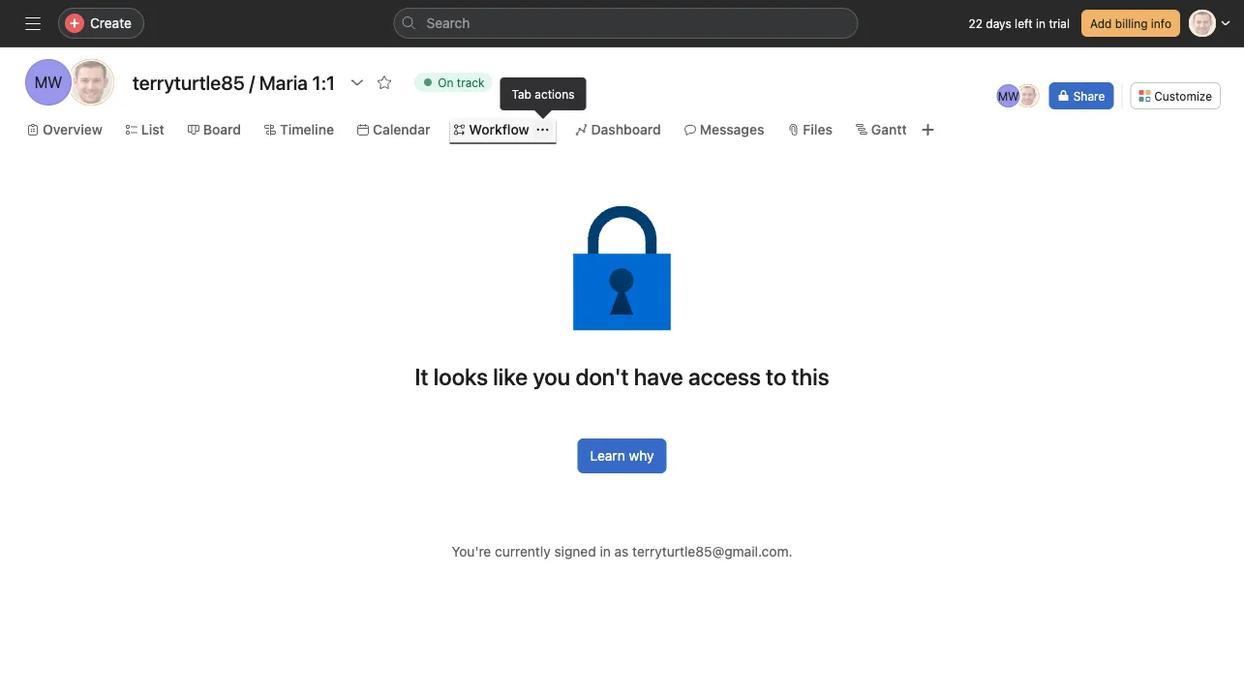 Task type: locate. For each thing, give the bounding box(es) containing it.
you're currently signed in as terryturtle85@gmail.com.
[[452, 544, 793, 560]]

mw left the share button
[[999, 89, 1020, 103]]

create
[[90, 15, 132, 31]]

overview link
[[27, 119, 103, 140]]

on track button
[[406, 69, 501, 96]]

as
[[615, 544, 629, 560]]

learn why button
[[578, 439, 667, 474]]

None text field
[[128, 65, 340, 100]]

create button
[[58, 8, 144, 39]]

currently
[[495, 544, 551, 560]]

1 horizontal spatial tt
[[1021, 89, 1036, 103]]

expand sidebar image
[[25, 16, 41, 31]]

gantt link
[[856, 119, 907, 140]]

1 vertical spatial in
[[600, 544, 611, 560]]

left
[[1015, 16, 1033, 30]]

0 horizontal spatial in
[[600, 544, 611, 560]]

on
[[438, 76, 454, 89]]

you
[[533, 363, 571, 390]]

in left the as
[[600, 544, 611, 560]]

on track
[[438, 76, 485, 89]]

tt up overview
[[82, 73, 101, 92]]

list
[[141, 122, 165, 138]]

billing
[[1116, 16, 1149, 30]]

tt left the share button
[[1021, 89, 1036, 103]]

learn
[[591, 448, 626, 464]]

22 days left in trial
[[969, 16, 1071, 30]]

like
[[493, 363, 528, 390]]

0 vertical spatial in
[[1037, 16, 1046, 30]]

search
[[427, 15, 470, 31]]

files link
[[788, 119, 833, 140]]

in right left at the top of page
[[1037, 16, 1046, 30]]

in for signed
[[600, 544, 611, 560]]

calendar
[[373, 122, 431, 138]]

in
[[1037, 16, 1046, 30], [600, 544, 611, 560]]

customize button
[[1131, 82, 1222, 109]]

timeline
[[280, 122, 334, 138]]

search list box
[[394, 8, 859, 39]]

timeline link
[[264, 119, 334, 140]]

mw
[[34, 73, 62, 92], [999, 89, 1020, 103]]

search button
[[394, 8, 859, 39]]

don't
[[576, 363, 629, 390]]

you're
[[452, 544, 491, 560]]

info
[[1152, 16, 1172, 30]]

mw up 'overview' 'link'
[[34, 73, 62, 92]]

tt
[[82, 73, 101, 92], [1021, 89, 1036, 103]]

have
[[634, 363, 684, 390]]

1 horizontal spatial in
[[1037, 16, 1046, 30]]



Task type: describe. For each thing, give the bounding box(es) containing it.
it
[[415, 363, 429, 390]]

messages link
[[685, 119, 765, 140]]

show options image
[[350, 75, 365, 90]]

messages
[[700, 122, 765, 138]]

overview
[[43, 122, 103, 138]]

list link
[[126, 119, 165, 140]]

calendar link
[[357, 119, 431, 140]]

workflow
[[469, 122, 530, 138]]

learn why
[[591, 448, 654, 464]]

22
[[969, 16, 983, 30]]

0 horizontal spatial tt
[[82, 73, 101, 92]]

add
[[1091, 16, 1113, 30]]

to this
[[766, 363, 830, 390]]

share button
[[1050, 82, 1114, 109]]

signed
[[555, 544, 597, 560]]

tab actions tooltip
[[500, 78, 587, 116]]

in for left
[[1037, 16, 1046, 30]]

dashboard
[[592, 122, 661, 138]]

it looks like you don't have access to this
[[415, 363, 830, 390]]

track
[[457, 76, 485, 89]]

days
[[987, 16, 1012, 30]]

1 horizontal spatial mw
[[999, 89, 1020, 103]]

customize
[[1155, 89, 1213, 103]]

gantt
[[872, 122, 907, 138]]

share
[[1074, 89, 1106, 103]]

add billing info
[[1091, 16, 1172, 30]]

access
[[689, 363, 761, 390]]

workflow link
[[454, 119, 530, 140]]

files
[[804, 122, 833, 138]]

add to starred image
[[377, 75, 393, 90]]

tab
[[512, 87, 532, 101]]

0 horizontal spatial mw
[[34, 73, 62, 92]]

looks
[[434, 363, 488, 390]]

board link
[[188, 119, 241, 140]]

actions
[[535, 87, 575, 101]]

terryturtle85@gmail.com.
[[633, 544, 793, 560]]

trial
[[1050, 16, 1071, 30]]

why
[[629, 448, 654, 464]]

board
[[203, 122, 241, 138]]

dashboard link
[[576, 119, 661, 140]]

tab actions image
[[537, 124, 549, 136]]

add tab image
[[921, 122, 937, 138]]

tab actions
[[512, 87, 575, 101]]

add billing info button
[[1082, 10, 1181, 37]]



Task type: vqa. For each thing, say whether or not it's contained in the screenshot.
Starred Element
no



